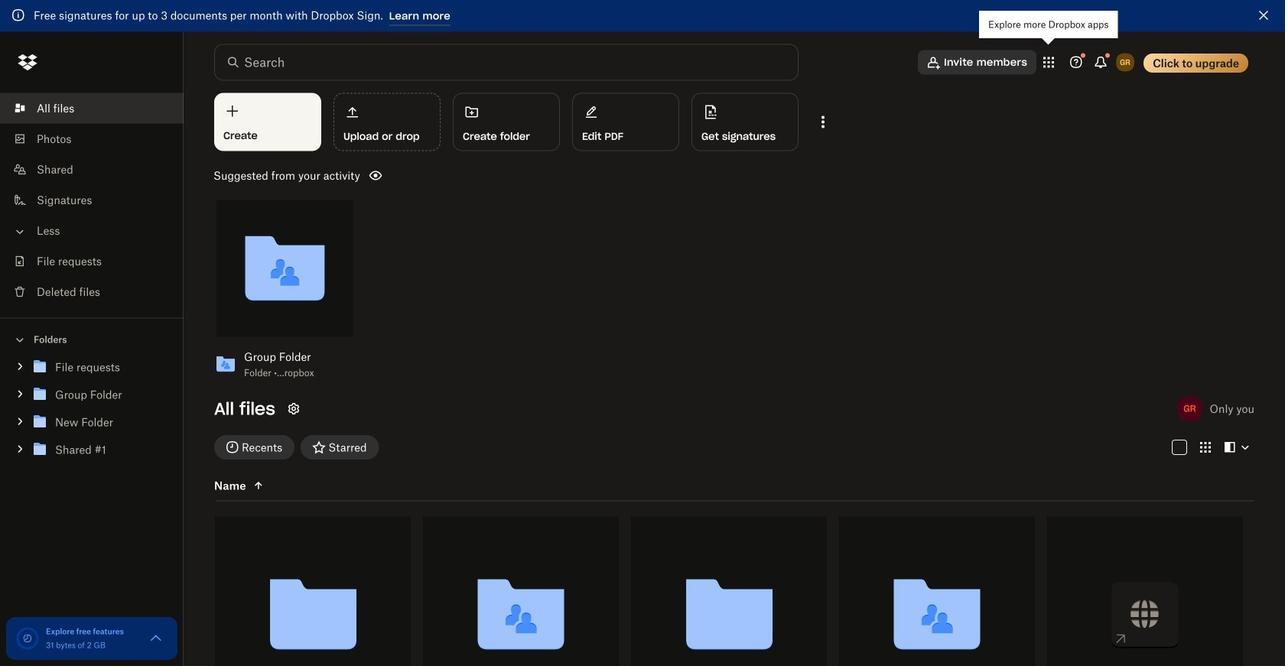 Task type: vqa. For each thing, say whether or not it's contained in the screenshot.
group
yes



Task type: describe. For each thing, give the bounding box(es) containing it.
quota usage progress bar
[[15, 627, 40, 651]]

shared folder, group folder row
[[423, 517, 619, 666]]

folder settings image
[[285, 400, 303, 418]]

shared folder, shared #1 row
[[839, 517, 1035, 666]]

file, search.web row
[[1047, 517, 1243, 666]]

Search in folder "Dropbox" text field
[[244, 53, 767, 72]]



Task type: locate. For each thing, give the bounding box(es) containing it.
less image
[[12, 224, 28, 239]]

list item
[[0, 93, 184, 124]]

folder, new folder row
[[631, 517, 827, 666]]

list
[[0, 84, 184, 318]]

dropbox image
[[12, 47, 43, 78]]

alert
[[0, 0, 1285, 32]]

quota usage image
[[15, 627, 40, 651]]

folder, file requests row
[[215, 517, 411, 666]]

group
[[0, 350, 184, 475]]



